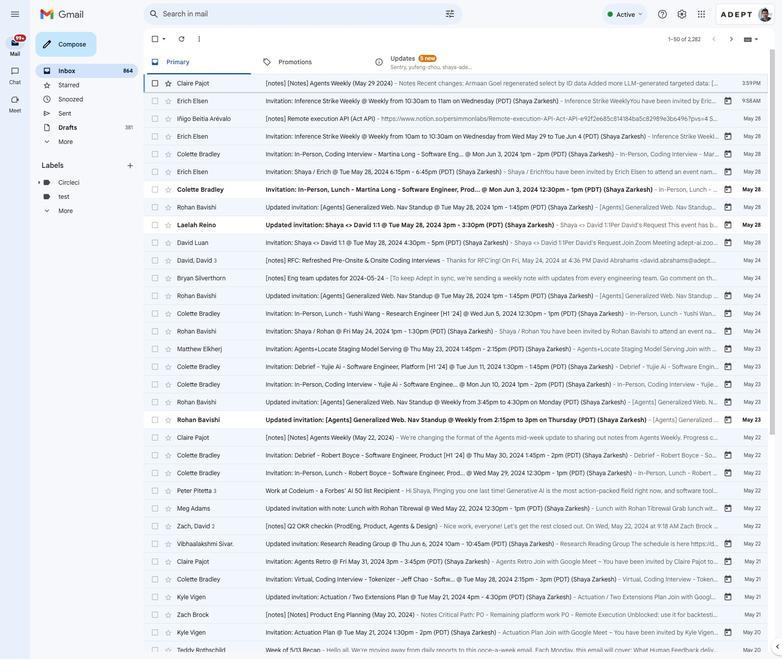Task type: describe. For each thing, give the bounding box(es) containing it.
calendar event image for 16th row
[[724, 345, 733, 354]]

5 row from the top
[[144, 145, 768, 163]]

16 row from the top
[[144, 340, 768, 358]]

calendar event image for 25th row
[[724, 504, 733, 513]]

9 row from the top
[[144, 216, 768, 234]]

31 row from the top
[[144, 606, 768, 624]]

28 row from the top
[[144, 553, 768, 571]]

calendar event image for 12th row from the bottom of the page
[[724, 451, 733, 460]]

13 row from the top
[[144, 287, 768, 305]]

settings image
[[677, 9, 688, 19]]

10 row from the top
[[144, 234, 768, 252]]

primary tab
[[144, 50, 255, 74]]

calendar event image for 17th row from the top of the page
[[724, 362, 733, 371]]

4 row from the top
[[144, 128, 768, 145]]

main menu image
[[10, 9, 20, 19]]

calendar event image for 5th row from the top
[[724, 150, 733, 159]]

14 row from the top
[[144, 305, 768, 323]]

support image
[[658, 9, 668, 19]]

30 row from the top
[[144, 588, 768, 606]]

17 row from the top
[[144, 358, 768, 376]]

refresh image
[[177, 35, 186, 43]]

Search in mail text field
[[163, 10, 420, 19]]

calendar event image for 15th row from the bottom of the page
[[724, 398, 733, 407]]

calendar event image for 14th row from the top of the page
[[724, 309, 733, 318]]

calendar event image for tenth row from the top of the page
[[724, 238, 733, 247]]

Search in mail search field
[[144, 4, 463, 25]]

32 row from the top
[[144, 624, 768, 642]]

promotions tab
[[256, 50, 367, 74]]

12 row from the top
[[144, 269, 768, 287]]



Task type: locate. For each thing, give the bounding box(es) containing it.
2 calendar event image from the top
[[724, 185, 733, 194]]

5 calendar event image from the top
[[724, 345, 733, 354]]

advanced search options image
[[441, 5, 459, 23]]

3 calendar event image from the top
[[724, 292, 733, 300]]

5 calendar event image from the top
[[724, 221, 733, 230]]

updates, 5 new messages, tab
[[368, 50, 479, 74]]

27 row from the top
[[144, 535, 768, 553]]

11 calendar event image from the top
[[724, 504, 733, 513]]

gmail image
[[40, 5, 88, 23]]

3 calendar event image from the top
[[724, 167, 733, 176]]

9 calendar event image from the top
[[724, 451, 733, 460]]

8 row from the top
[[144, 199, 768, 216]]

23 row from the top
[[144, 464, 768, 482]]

calendar event image for 23th row from the top of the page
[[724, 469, 733, 478]]

calendar event image for seventh row from the top
[[724, 185, 733, 194]]

10 calendar event image from the top
[[724, 469, 733, 478]]

calendar event image for 27th row from the top
[[724, 540, 733, 549]]

19 row from the top
[[144, 393, 768, 411]]

25 row from the top
[[144, 500, 768, 518]]

1 row from the top
[[144, 74, 768, 92]]

26 row from the top
[[144, 518, 768, 535]]

20 row from the top
[[144, 411, 768, 429]]

22 row from the top
[[144, 447, 768, 464]]

calendar event image for fourth row from the top
[[724, 132, 733, 141]]

24 row from the top
[[144, 482, 768, 500]]

tab list
[[144, 50, 768, 74]]

29 row from the top
[[144, 571, 768, 588]]

8 calendar event image from the top
[[724, 416, 733, 424]]

18 row from the top
[[144, 376, 768, 393]]

1 calendar event image from the top
[[724, 97, 733, 105]]

calendar event image for 28th row from the bottom
[[724, 167, 733, 176]]

6 calendar event image from the top
[[724, 238, 733, 247]]

None checkbox
[[151, 79, 160, 88], [151, 97, 160, 105], [151, 114, 160, 123], [151, 167, 160, 176], [151, 185, 160, 194], [151, 203, 160, 212], [151, 221, 160, 230], [151, 274, 160, 283], [151, 345, 160, 354], [151, 362, 160, 371], [151, 398, 160, 407], [151, 451, 160, 460], [151, 469, 160, 478], [151, 522, 160, 531], [151, 593, 160, 602], [151, 79, 160, 88], [151, 97, 160, 105], [151, 114, 160, 123], [151, 167, 160, 176], [151, 185, 160, 194], [151, 203, 160, 212], [151, 221, 160, 230], [151, 274, 160, 283], [151, 345, 160, 354], [151, 362, 160, 371], [151, 398, 160, 407], [151, 451, 160, 460], [151, 469, 160, 478], [151, 522, 160, 531], [151, 593, 160, 602]]

calendar event image for 19th row from the bottom
[[724, 327, 733, 336]]

more email options image
[[195, 35, 204, 43]]

2 calendar event image from the top
[[724, 132, 733, 141]]

calendar event image for 32th row from the bottom of the page
[[724, 97, 733, 105]]

older image
[[728, 35, 736, 43]]

calendar event image
[[724, 97, 733, 105], [724, 132, 733, 141], [724, 167, 733, 176], [724, 203, 733, 212], [724, 221, 733, 230], [724, 238, 733, 247], [724, 327, 733, 336], [724, 398, 733, 407], [724, 540, 733, 549]]

main content
[[144, 50, 768, 659]]

calendar event image
[[724, 150, 733, 159], [724, 185, 733, 194], [724, 292, 733, 300], [724, 309, 733, 318], [724, 345, 733, 354], [724, 362, 733, 371], [724, 380, 733, 389], [724, 416, 733, 424], [724, 451, 733, 460], [724, 469, 733, 478], [724, 504, 733, 513]]

9 calendar event image from the top
[[724, 540, 733, 549]]

7 calendar event image from the top
[[724, 327, 733, 336]]

calendar event image for 20th row from the top
[[724, 416, 733, 424]]

6 calendar event image from the top
[[724, 362, 733, 371]]

6 row from the top
[[144, 163, 768, 181]]

calendar event image for 18th row from the top of the page
[[724, 380, 733, 389]]

calendar event image for 25th row from the bottom of the page
[[724, 221, 733, 230]]

33 row from the top
[[144, 642, 768, 659]]

calendar event image for 8th row from the top of the page
[[724, 203, 733, 212]]

2 row from the top
[[144, 92, 768, 110]]

row
[[144, 74, 768, 92], [144, 92, 768, 110], [144, 110, 768, 128], [144, 128, 768, 145], [144, 145, 768, 163], [144, 163, 768, 181], [144, 181, 768, 199], [144, 199, 768, 216], [144, 216, 768, 234], [144, 234, 768, 252], [144, 252, 768, 269], [144, 269, 768, 287], [144, 287, 768, 305], [144, 305, 768, 323], [144, 323, 768, 340], [144, 340, 768, 358], [144, 358, 768, 376], [144, 376, 768, 393], [144, 393, 768, 411], [144, 411, 768, 429], [144, 429, 768, 447], [144, 447, 768, 464], [144, 464, 768, 482], [144, 482, 768, 500], [144, 500, 768, 518], [144, 518, 768, 535], [144, 535, 768, 553], [144, 553, 768, 571], [144, 571, 768, 588], [144, 588, 768, 606], [144, 606, 768, 624], [144, 624, 768, 642], [144, 642, 768, 659]]

3 row from the top
[[144, 110, 768, 128]]

None checkbox
[[151, 35, 160, 43], [151, 132, 160, 141], [151, 150, 160, 159], [151, 238, 160, 247], [151, 256, 160, 265], [151, 292, 160, 300], [151, 309, 160, 318], [151, 327, 160, 336], [151, 380, 160, 389], [151, 416, 160, 424], [151, 433, 160, 442], [151, 487, 160, 495], [151, 504, 160, 513], [151, 540, 160, 549], [151, 557, 160, 566], [151, 575, 160, 584], [151, 611, 160, 619], [151, 628, 160, 637], [151, 646, 160, 655], [151, 35, 160, 43], [151, 132, 160, 141], [151, 150, 160, 159], [151, 238, 160, 247], [151, 256, 160, 265], [151, 292, 160, 300], [151, 309, 160, 318], [151, 327, 160, 336], [151, 380, 160, 389], [151, 416, 160, 424], [151, 433, 160, 442], [151, 487, 160, 495], [151, 504, 160, 513], [151, 540, 160, 549], [151, 557, 160, 566], [151, 575, 160, 584], [151, 611, 160, 619], [151, 628, 160, 637], [151, 646, 160, 655]]

search in mail image
[[146, 6, 162, 22]]

select input tool image
[[754, 36, 759, 42]]

calendar event image for 13th row
[[724, 292, 733, 300]]

heading
[[0, 51, 30, 58], [0, 79, 30, 86], [0, 107, 30, 114], [42, 161, 126, 170]]

7 calendar event image from the top
[[724, 380, 733, 389]]

4 calendar event image from the top
[[724, 309, 733, 318]]

21 row from the top
[[144, 429, 768, 447]]

4 calendar event image from the top
[[724, 203, 733, 212]]

11 row from the top
[[144, 252, 768, 269]]

7 row from the top
[[144, 181, 768, 199]]

15 row from the top
[[144, 323, 768, 340]]

navigation
[[0, 28, 31, 659]]

1 calendar event image from the top
[[724, 150, 733, 159]]

8 calendar event image from the top
[[724, 398, 733, 407]]



Task type: vqa. For each thing, say whether or not it's contained in the screenshot.
show if unread Link corresponding to Zephyr 1 conversation
no



